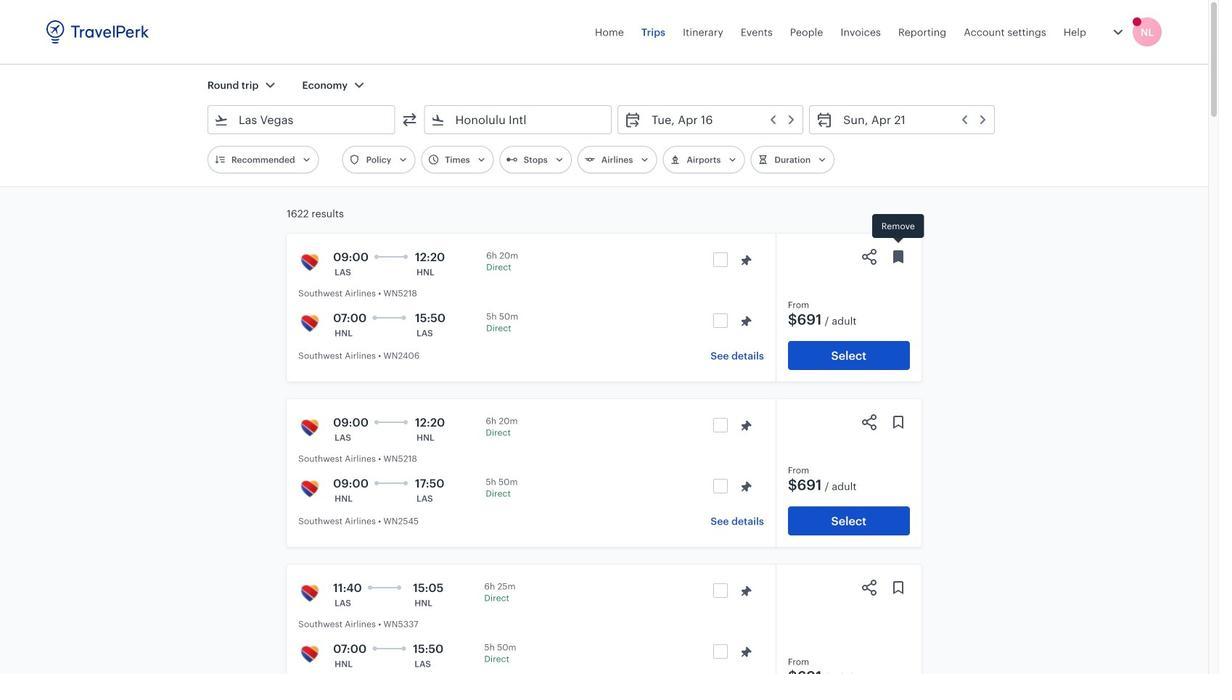 Task type: vqa. For each thing, say whether or not it's contained in the screenshot.
TO search field
yes



Task type: describe. For each thing, give the bounding box(es) containing it.
From search field
[[228, 108, 376, 131]]

1 southwest airlines image from the top
[[298, 251, 322, 274]]

5 southwest airlines image from the top
[[298, 643, 322, 666]]

Return field
[[833, 108, 988, 131]]



Task type: locate. For each thing, give the bounding box(es) containing it.
southwest airlines image
[[298, 312, 322, 335]]

To search field
[[445, 108, 592, 131]]

tooltip
[[872, 214, 924, 245]]

2 southwest airlines image from the top
[[298, 417, 322, 440]]

Depart field
[[642, 108, 797, 131]]

3 southwest airlines image from the top
[[298, 477, 322, 501]]

4 southwest airlines image from the top
[[298, 582, 322, 605]]

southwest airlines image
[[298, 251, 322, 274], [298, 417, 322, 440], [298, 477, 322, 501], [298, 582, 322, 605], [298, 643, 322, 666]]



